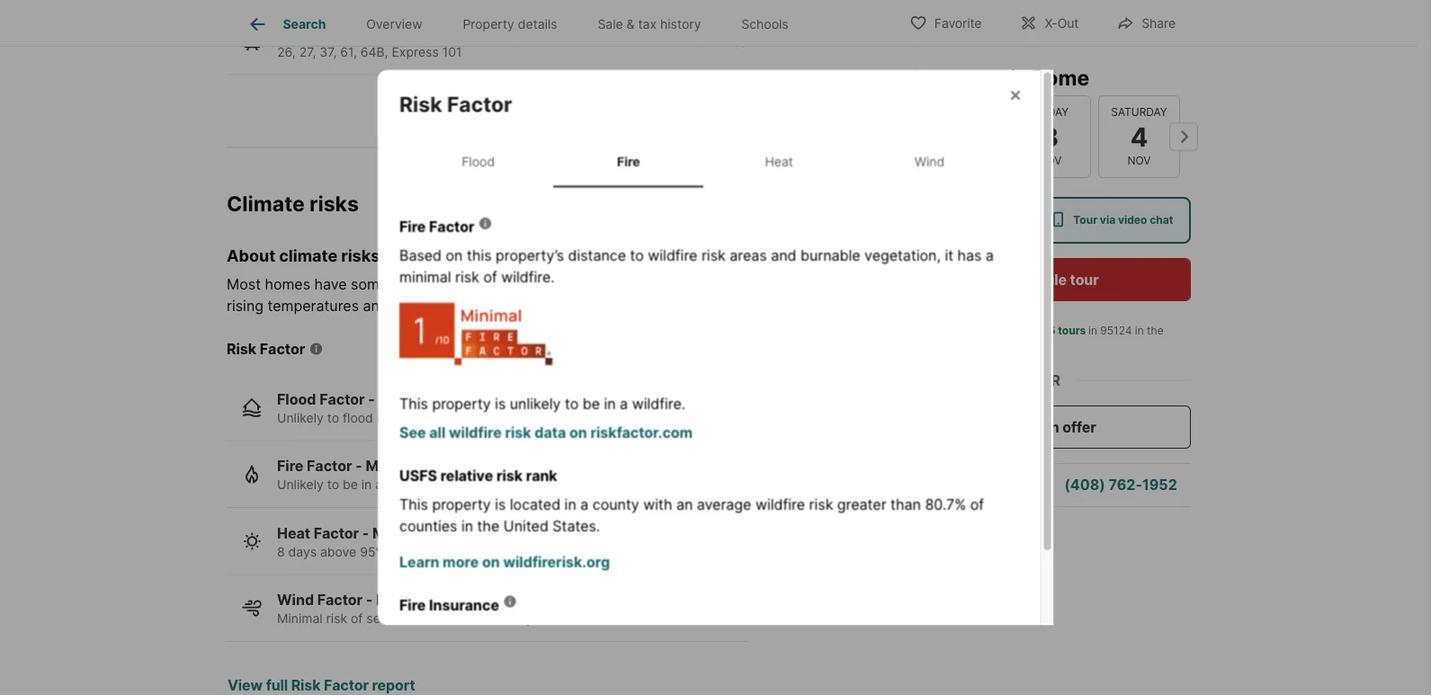Task type: describe. For each thing, give the bounding box(es) containing it.
to inside fire factor - minimal unlikely to be in a wildfire in next 30 years
[[327, 478, 339, 493]]

unlikely
[[509, 394, 560, 412]]

rising
[[227, 297, 264, 315]]

26,
[[277, 44, 296, 60]]

climate risks
[[227, 191, 359, 217]]

more
[[442, 553, 478, 570]]

tax
[[638, 16, 657, 32]]

fire for fire factor
[[399, 218, 425, 235]]

learn more on wildfirerisk.org
[[399, 553, 610, 570]]

1223
[[800, 625, 834, 642]]

be inside fire factor - minimal unlikely to be in a wildfire in next 30 years
[[343, 478, 358, 493]]

risk factor dialog
[[377, 70, 1054, 695]]

schedule tour
[[1002, 271, 1099, 288]]

30 inside flood factor - minimal unlikely to flood in next 30 years
[[420, 411, 436, 426]]

tours
[[1058, 324, 1086, 337]]

1 $ from the left
[[733, 625, 743, 642]]

with
[[643, 495, 672, 513]]

usfs
[[399, 466, 437, 484]]

- for heat
[[362, 525, 369, 542]]

days inside the "in the last 30 days"
[[989, 340, 1013, 354]]

start an offer
[[1004, 418, 1096, 436]]

risk left greater
[[809, 495, 833, 513]]

to right 659
[[773, 625, 787, 642]]

heat tab
[[703, 139, 854, 183]]

details
[[518, 16, 557, 32]]

to inside based on this property's distance to wildfire risk areas and burnable vegetation, it has a minimal risk of wildfire.
[[630, 246, 643, 264]]

insurance
[[428, 625, 494, 642]]

natural
[[438, 276, 485, 293]]

fire for fire insurance
[[399, 596, 425, 613]]

view full risk factor report
[[228, 677, 415, 694]]

years inside heat factor - moderate 8 days above 95° expected this year, 16 days in 30 years
[[584, 545, 616, 560]]

tour via video chat option
[[1036, 197, 1191, 244]]

of inside wind factor - minimal minimal risk of severe winds over next 30 years
[[351, 612, 363, 627]]

about
[[227, 247, 275, 266]]

a inside fire factor - minimal unlikely to be in a wildfire in next 30 years
[[375, 478, 382, 493]]

in up riskfactor.com
[[604, 394, 615, 412]]

&
[[627, 16, 635, 32]]

Nov button
[[920, 95, 1002, 178]]

transit 26, 27, 37, 61, 64b, express 101
[[277, 25, 462, 60]]

75
[[1042, 324, 1056, 337]]

risk left "rank"
[[496, 466, 522, 484]]

of inside % of counties in the united states.
[[970, 495, 984, 513]]

minimal for flood factor - minimal
[[378, 391, 434, 408]]

saturday 4 nov
[[1111, 105, 1167, 167]]

risk inside 'button'
[[291, 677, 321, 694]]

of inside most homes have some risk of natural disasters, and may be impacted by climate change due to rising temperatures and sea levels.
[[420, 276, 434, 293]]

sale
[[598, 16, 623, 32]]

flood tab
[[403, 139, 553, 183]]

factor up flood tab
[[447, 91, 512, 116]]

homes
[[265, 276, 310, 293]]

favorite button
[[894, 4, 997, 41]]

rank
[[526, 466, 557, 484]]

80.7
[[925, 495, 954, 513]]

moderate
[[372, 525, 440, 542]]

to inside most homes have some risk of natural disasters, and may be impacted by climate change due to rising temperatures and sea levels.
[[868, 276, 881, 293]]

is for located
[[494, 495, 505, 513]]

united
[[503, 517, 548, 534]]

heat for heat factor - moderate 8 days above 95° expected this year, 16 days in 30 years
[[277, 525, 310, 542]]

30 inside wind factor - minimal minimal risk of severe winds over next 30 years
[[507, 612, 523, 627]]

out
[[1058, 16, 1079, 31]]

minimal for fire factor - minimal
[[366, 458, 421, 475]]

property's
[[495, 246, 564, 264]]

winds
[[410, 612, 445, 627]]

year.
[[864, 625, 897, 642]]

wildfire right all
[[448, 423, 501, 441]]

friday 3 nov
[[1032, 105, 1069, 167]]

some
[[351, 276, 388, 293]]

659
[[743, 625, 769, 642]]

risk up levels.
[[455, 268, 479, 285]]

a inside based on this property's distance to wildfire risk areas and burnable vegetation, it has a minimal risk of wildfire.
[[985, 246, 993, 264]]

risk up the by
[[701, 246, 725, 264]]

overview
[[366, 16, 422, 32]]

in right the "tours"
[[1089, 324, 1097, 337]]

based
[[399, 246, 441, 264]]

8
[[277, 545, 285, 560]]

riskfactor.com
[[590, 423, 692, 441]]

most homes have some risk of natural disasters, and may be impacted by climate change due to rising temperatures and sea levels.
[[227, 276, 881, 315]]

minimal
[[399, 268, 451, 285]]

sale & tax history tab
[[578, 3, 721, 46]]

27,
[[299, 44, 316, 60]]

factor inside wind factor - minimal minimal risk of severe winds over next 30 years
[[317, 592, 363, 609]]

- for flood
[[368, 391, 375, 408]]

this for this property is unlikely to be in a wildfire.
[[399, 394, 428, 412]]

to up data
[[564, 394, 578, 412]]

learn
[[399, 553, 439, 570]]

climate inside most homes have some risk of natural disasters, and may be impacted by climate change due to rising temperatures and sea levels.
[[730, 276, 779, 293]]

view full risk factor report button
[[227, 664, 416, 695]]

an inside 'start an offer' button
[[1042, 418, 1059, 436]]

flood for flood factor - minimal unlikely to flood in next 30 years
[[277, 391, 316, 408]]

wind for wind
[[914, 153, 944, 168]]

risk inside wind factor - minimal minimal risk of severe winds over next 30 years
[[326, 612, 347, 627]]

factor inside fire factor - minimal unlikely to be in a wildfire in next 30 years
[[307, 458, 352, 475]]

property for unlikely
[[432, 394, 490, 412]]

fire for fire insurance for 1757 hillsdale ave ranges from $ 659 to $ 1223 per year.
[[399, 625, 424, 642]]

factor inside heat factor - moderate 8 days above 95° expected this year, 16 days in 30 years
[[314, 525, 359, 542]]

in inside flood factor - minimal unlikely to flood in next 30 years
[[377, 411, 387, 426]]

37,
[[320, 44, 337, 60]]

year,
[[469, 545, 498, 560]]

x-out button
[[1004, 4, 1094, 41]]

tab list inside "risk factor" dialog
[[399, 135, 1019, 187]]

wildfire. inside based on this property's distance to wildfire risk areas and burnable vegetation, it has a minimal risk of wildfire.
[[501, 268, 554, 285]]

last
[[951, 340, 969, 354]]

start an offer button
[[909, 406, 1191, 449]]

climate
[[227, 191, 305, 217]]

minimal for wind factor - minimal
[[376, 592, 431, 609]]

expected
[[385, 545, 440, 560]]

in inside heat factor - moderate 8 days above 95° expected this year, 16 days in 30 years
[[550, 545, 561, 560]]

insurance
[[429, 596, 499, 613]]

may
[[589, 276, 617, 293]]

1 vertical spatial risk
[[227, 341, 257, 358]]

unlikely for flood
[[277, 411, 324, 426]]

disasters,
[[489, 276, 555, 293]]

share
[[1142, 16, 1176, 31]]

county
[[592, 495, 639, 513]]

schools tab
[[721, 3, 809, 46]]

101
[[442, 44, 462, 60]]

impacted
[[642, 276, 706, 293]]

risk inside dialog
[[399, 91, 442, 116]]

in the last 30 days
[[951, 324, 1167, 354]]

next inside fire factor - minimal unlikely to be in a wildfire in next 30 years
[[447, 478, 473, 493]]

factor inside flood factor - minimal unlikely to flood in next 30 years
[[320, 391, 365, 408]]

risk left data
[[505, 423, 531, 441]]

schedule
[[1002, 271, 1067, 288]]

this property is unlikely to be in a wildfire.
[[399, 394, 685, 412]]

4
[[1130, 121, 1148, 152]]

tour via video chat list box
[[909, 197, 1191, 244]]

video
[[1118, 214, 1147, 227]]

to inside flood factor - minimal unlikely to flood in next 30 years
[[327, 411, 339, 426]]

above
[[320, 545, 356, 560]]

61,
[[340, 44, 357, 60]]

years inside flood factor - minimal unlikely to flood in next 30 years
[[439, 411, 472, 426]]

change
[[784, 276, 834, 293]]

next inside flood factor - minimal unlikely to flood in next 30 years
[[391, 411, 416, 426]]

a up states.
[[580, 495, 588, 513]]

tab list containing search
[[227, 0, 823, 46]]

nov inside button
[[950, 154, 973, 167]]

(408) 762-1952
[[1064, 476, 1177, 494]]

this inside heat factor - moderate 8 days above 95° expected this year, 16 days in 30 years
[[444, 545, 466, 560]]

next image
[[1169, 122, 1198, 151]]

hillsdale
[[557, 625, 614, 642]]

x-out
[[1045, 16, 1079, 31]]

chat
[[1150, 214, 1173, 227]]

in up states.
[[564, 495, 576, 513]]

most
[[227, 276, 261, 293]]



Task type: vqa. For each thing, say whether or not it's contained in the screenshot.


Task type: locate. For each thing, give the bounding box(es) containing it.
factor down the temperatures
[[260, 341, 305, 358]]

schools
[[742, 16, 789, 32]]

wildfire inside fire factor - minimal unlikely to be in a wildfire in next 30 years
[[386, 478, 429, 493]]

flood for flood
[[461, 153, 494, 168]]

next left all
[[391, 411, 416, 426]]

be inside most homes have some risk of natural disasters, and may be impacted by climate change due to rising temperatures and sea levels.
[[621, 276, 638, 293]]

30 left "rank"
[[476, 478, 492, 493]]

unlikely left flood
[[277, 411, 324, 426]]

0 horizontal spatial climate
[[279, 247, 338, 266]]

next right over
[[478, 612, 504, 627]]

1 vertical spatial on
[[569, 423, 587, 441]]

years right for
[[527, 612, 559, 627]]

start
[[1004, 418, 1039, 436]]

over
[[448, 612, 474, 627]]

this for tour
[[989, 65, 1028, 90]]

to up the above
[[327, 478, 339, 493]]

0 horizontal spatial wildfire.
[[501, 268, 554, 285]]

2 horizontal spatial and
[[771, 246, 796, 264]]

nov for 3
[[1039, 154, 1062, 167]]

of inside based on this property's distance to wildfire risk areas and burnable vegetation, it has a minimal risk of wildfire.
[[483, 268, 497, 285]]

relative
[[440, 466, 493, 484]]

severe
[[366, 612, 406, 627]]

2 vertical spatial on
[[482, 553, 499, 570]]

2 horizontal spatial next
[[478, 612, 504, 627]]

2 $ from the left
[[791, 625, 800, 642]]

tour for schedule
[[1070, 271, 1099, 288]]

1 horizontal spatial nov
[[1039, 154, 1062, 167]]

minimal inside flood factor - minimal unlikely to flood in next 30 years
[[378, 391, 434, 408]]

nov for 4
[[1128, 154, 1151, 167]]

2 vertical spatial risk
[[291, 677, 321, 694]]

1 this from the top
[[399, 394, 428, 412]]

the up the year,
[[477, 517, 499, 534]]

1 horizontal spatial wildfire.
[[632, 394, 685, 412]]

learn more on wildfirerisk.org link
[[399, 544, 1019, 572]]

it
[[944, 246, 953, 264]]

flood inside tab
[[461, 153, 494, 168]]

an
[[1042, 418, 1059, 436], [676, 495, 692, 513]]

1 vertical spatial tour
[[1070, 271, 1099, 288]]

fire for fire
[[617, 153, 640, 168]]

be
[[621, 276, 638, 293], [582, 394, 600, 412], [343, 478, 358, 493]]

30 inside heat factor - moderate 8 days above 95° expected this year, 16 days in 30 years
[[564, 545, 580, 560]]

property
[[432, 394, 490, 412], [432, 495, 490, 513]]

1 horizontal spatial this
[[466, 246, 491, 264]]

property details tab
[[443, 3, 578, 46]]

climate
[[279, 247, 338, 266], [730, 276, 779, 293]]

0 vertical spatial tab list
[[227, 0, 823, 46]]

data
[[534, 423, 566, 441]]

wind down go
[[914, 153, 944, 168]]

1 vertical spatial property
[[432, 495, 490, 513]]

climate up homes
[[279, 247, 338, 266]]

days right last
[[989, 340, 1013, 354]]

0 horizontal spatial days
[[288, 545, 317, 560]]

next
[[391, 411, 416, 426], [447, 478, 473, 493], [478, 612, 504, 627]]

by
[[710, 276, 726, 293]]

wind factor - minimal minimal risk of severe winds over next 30 years
[[277, 592, 559, 627]]

1 horizontal spatial and
[[559, 276, 585, 293]]

unlikely inside fire factor - minimal unlikely to be in a wildfire in next 30 years
[[277, 478, 324, 493]]

or
[[1040, 372, 1061, 389]]

1 nov from the left
[[950, 154, 973, 167]]

16
[[501, 545, 515, 560]]

the inside the "in the last 30 days"
[[1147, 324, 1164, 337]]

1 vertical spatial this
[[399, 495, 428, 513]]

option
[[909, 197, 1036, 244]]

and right areas
[[771, 246, 796, 264]]

be down flood
[[343, 478, 358, 493]]

tour
[[943, 65, 985, 90], [1070, 271, 1099, 288]]

share button
[[1101, 4, 1191, 41]]

30 inside the "in the last 30 days"
[[972, 340, 986, 354]]

1 horizontal spatial next
[[447, 478, 473, 493]]

is left unlikely
[[494, 394, 505, 412]]

property details
[[463, 16, 557, 32]]

the inside % of counties in the united states.
[[477, 517, 499, 534]]

temperatures
[[268, 297, 359, 315]]

1 vertical spatial risk factor
[[227, 341, 305, 358]]

0 vertical spatial be
[[621, 276, 638, 293]]

wind down 8 on the left bottom of page
[[277, 592, 314, 609]]

history
[[660, 16, 701, 32]]

95°
[[360, 545, 381, 560]]

on left the '16'
[[482, 553, 499, 570]]

this for on
[[466, 246, 491, 264]]

on
[[445, 246, 462, 264], [569, 423, 587, 441], [482, 553, 499, 570]]

0 horizontal spatial $
[[733, 625, 743, 642]]

0 vertical spatial risk
[[399, 91, 442, 116]]

0 horizontal spatial be
[[343, 478, 358, 493]]

to left flood
[[327, 411, 339, 426]]

fire inside 'tab'
[[617, 153, 640, 168]]

0 horizontal spatial risk factor
[[227, 341, 305, 358]]

areas
[[729, 246, 767, 264]]

- for wind
[[366, 592, 373, 609]]

0 vertical spatial an
[[1042, 418, 1059, 436]]

0 horizontal spatial tour
[[943, 65, 985, 90]]

- inside wind factor - minimal minimal risk of severe winds over next 30 years
[[366, 592, 373, 609]]

%
[[954, 495, 966, 513]]

1 horizontal spatial climate
[[730, 276, 779, 293]]

0 vertical spatial wildfire.
[[501, 268, 554, 285]]

1 property from the top
[[432, 394, 490, 412]]

2 vertical spatial this
[[444, 545, 466, 560]]

0 vertical spatial flood
[[461, 153, 494, 168]]

30 down states.
[[564, 545, 580, 560]]

1 vertical spatial wildfire.
[[632, 394, 685, 412]]

2 horizontal spatial be
[[621, 276, 638, 293]]

distance
[[568, 246, 626, 264]]

flood
[[343, 411, 373, 426]]

a right has
[[985, 246, 993, 264]]

years inside wind factor - minimal minimal risk of severe winds over next 30 years
[[527, 612, 559, 627]]

risk
[[701, 246, 725, 264], [455, 268, 479, 285], [392, 276, 416, 293], [505, 423, 531, 441], [496, 466, 522, 484], [809, 495, 833, 513], [326, 612, 347, 627]]

friday
[[1032, 105, 1069, 119]]

0 horizontal spatial flood
[[277, 391, 316, 408]]

counties
[[399, 517, 457, 534]]

nov inside friday 3 nov
[[1039, 154, 1062, 167]]

in right 95124
[[1135, 324, 1144, 337]]

0 vertical spatial climate
[[279, 247, 338, 266]]

of left severe
[[351, 612, 363, 627]]

wind inside wind factor - minimal minimal risk of severe winds over next 30 years
[[277, 592, 314, 609]]

in up the year,
[[461, 517, 473, 534]]

0 vertical spatial the
[[1147, 324, 1164, 337]]

tour via video chat
[[1073, 214, 1173, 227]]

average
[[697, 495, 751, 513]]

$ right 659
[[791, 625, 800, 642]]

has
[[957, 246, 981, 264]]

- up 95°
[[362, 525, 369, 542]]

factor down the above
[[317, 592, 363, 609]]

3 nov from the left
[[1128, 154, 1151, 167]]

property for located
[[432, 495, 490, 513]]

flood
[[461, 153, 494, 168], [277, 391, 316, 408]]

this inside based on this property's distance to wildfire risk areas and burnable vegetation, it has a minimal risk of wildfire.
[[466, 246, 491, 264]]

risk inside most homes have some risk of natural disasters, and may be impacted by climate change due to rising temperatures and sea levels.
[[392, 276, 416, 293]]

wildfire. up riskfactor.com
[[632, 394, 685, 412]]

minimal up view full risk factor report 'button'
[[277, 612, 323, 627]]

risk right the full
[[291, 677, 321, 694]]

in right flood
[[377, 411, 387, 426]]

1 vertical spatial unlikely
[[277, 478, 324, 493]]

days right the '16'
[[519, 545, 547, 560]]

to right due
[[868, 276, 881, 293]]

nov inside saturday 4 nov
[[1128, 154, 1151, 167]]

0 vertical spatial heat
[[765, 153, 793, 168]]

this up counties
[[399, 495, 428, 513]]

None button
[[1009, 95, 1091, 178], [1098, 95, 1180, 178], [1009, 95, 1091, 178], [1098, 95, 1180, 178]]

30 right last
[[972, 340, 986, 354]]

0 vertical spatial unlikely
[[277, 411, 324, 426]]

heat inside tab
[[765, 153, 793, 168]]

1 horizontal spatial heat
[[765, 153, 793, 168]]

factor up the above
[[314, 525, 359, 542]]

via
[[1100, 214, 1116, 227]]

factor up flood
[[320, 391, 365, 408]]

wind tab
[[854, 139, 1004, 183]]

1 vertical spatial next
[[447, 478, 473, 493]]

3
[[1042, 121, 1059, 152]]

2 horizontal spatial nov
[[1128, 154, 1151, 167]]

1 horizontal spatial an
[[1042, 418, 1059, 436]]

1 vertical spatial flood
[[277, 391, 316, 408]]

from
[[698, 625, 729, 642]]

1757
[[521, 625, 553, 642]]

in inside % of counties in the united states.
[[461, 517, 473, 534]]

1 horizontal spatial on
[[482, 553, 499, 570]]

1 vertical spatial the
[[477, 517, 499, 534]]

30 up usfs
[[420, 411, 436, 426]]

2 this from the top
[[399, 495, 428, 513]]

in down states.
[[550, 545, 561, 560]]

is up the united
[[494, 495, 505, 513]]

2 vertical spatial and
[[363, 297, 388, 315]]

an inside "risk factor" dialog
[[676, 495, 692, 513]]

minimal
[[378, 391, 434, 408], [366, 458, 421, 475], [376, 592, 431, 609], [277, 612, 323, 627]]

and inside based on this property's distance to wildfire risk areas and burnable vegetation, it has a minimal risk of wildfire.
[[771, 246, 796, 264]]

2 horizontal spatial risk
[[399, 91, 442, 116]]

(408) 762-1952 link
[[1064, 476, 1177, 494]]

risks up some
[[341, 247, 380, 266]]

go
[[909, 65, 938, 90]]

fire for fire factor - minimal unlikely to be in a wildfire in next 30 years
[[277, 458, 304, 475]]

wildfire up counties
[[386, 478, 429, 493]]

be up see all wildfire risk data on riskfactor.com
[[582, 394, 600, 412]]

a up riskfactor.com
[[619, 394, 628, 412]]

wildfire right average
[[755, 495, 805, 513]]

tour right go
[[943, 65, 985, 90]]

this left the year,
[[444, 545, 466, 560]]

minimal up severe
[[376, 592, 431, 609]]

risk factor
[[399, 91, 512, 116], [227, 341, 305, 358]]

minimal up see
[[378, 391, 434, 408]]

risk factor element
[[399, 70, 533, 117]]

0 horizontal spatial heat
[[277, 525, 310, 542]]

1 horizontal spatial the
[[1147, 324, 1164, 337]]

wind
[[914, 153, 944, 168], [277, 592, 314, 609]]

2 horizontal spatial days
[[989, 340, 1013, 354]]

ave
[[618, 625, 643, 642]]

sale & tax history
[[598, 16, 701, 32]]

wind for wind factor - minimal minimal risk of severe winds over next 30 years
[[277, 592, 314, 609]]

factor up based
[[429, 218, 474, 235]]

and down some
[[363, 297, 388, 315]]

0 vertical spatial on
[[445, 246, 462, 264]]

tour right schedule
[[1070, 271, 1099, 288]]

on up natural
[[445, 246, 462, 264]]

flood factor - minimal unlikely to flood in next 30 years
[[277, 391, 472, 426]]

of down property's
[[483, 268, 497, 285]]

2 vertical spatial next
[[478, 612, 504, 627]]

0 horizontal spatial an
[[676, 495, 692, 513]]

risks
[[309, 191, 359, 217], [341, 247, 380, 266]]

levels.
[[421, 297, 463, 315]]

property down relative
[[432, 495, 490, 513]]

tour
[[1073, 214, 1098, 227]]

a
[[985, 246, 993, 264], [619, 394, 628, 412], [375, 478, 382, 493], [580, 495, 588, 513]]

- inside fire factor - minimal unlikely to be in a wildfire in next 30 years
[[356, 458, 362, 475]]

years inside fire factor - minimal unlikely to be in a wildfire in next 30 years
[[496, 478, 528, 493]]

factor
[[447, 91, 512, 116], [429, 218, 474, 235], [260, 341, 305, 358], [320, 391, 365, 408], [307, 458, 352, 475], [314, 525, 359, 542], [317, 592, 363, 609], [324, 677, 369, 694]]

fire tab
[[553, 139, 703, 183]]

wind inside 'tab'
[[914, 153, 944, 168]]

$ right the from
[[733, 625, 743, 642]]

to right distance on the top
[[630, 246, 643, 264]]

2 nov from the left
[[1039, 154, 1062, 167]]

be right the may
[[621, 276, 638, 293]]

0 vertical spatial is
[[494, 394, 505, 412]]

% of counties in the united states.
[[399, 495, 984, 534]]

2 property from the top
[[432, 495, 490, 513]]

next right usfs
[[447, 478, 473, 493]]

saturday
[[1111, 105, 1167, 119]]

risks up about climate risks
[[309, 191, 359, 217]]

in left usfs
[[361, 478, 372, 493]]

on inside based on this property's distance to wildfire risk areas and burnable vegetation, it has a minimal risk of wildfire.
[[445, 246, 462, 264]]

0 vertical spatial property
[[432, 394, 490, 412]]

minimal inside fire factor - minimal unlikely to be in a wildfire in next 30 years
[[366, 458, 421, 475]]

this up see
[[399, 394, 428, 412]]

flood inside flood factor - minimal unlikely to flood in next 30 years
[[277, 391, 316, 408]]

home
[[1033, 65, 1090, 90]]

2 is from the top
[[494, 495, 505, 513]]

years down states.
[[584, 545, 616, 560]]

2 horizontal spatial this
[[989, 65, 1028, 90]]

an left the 'offer'
[[1042, 418, 1059, 436]]

1 unlikely from the top
[[277, 411, 324, 426]]

2 vertical spatial be
[[343, 478, 358, 493]]

1 horizontal spatial $
[[791, 625, 800, 642]]

risk down express
[[399, 91, 442, 116]]

2 unlikely from the top
[[277, 478, 324, 493]]

1 vertical spatial and
[[559, 276, 585, 293]]

1 horizontal spatial risk
[[291, 677, 321, 694]]

this property is located in a county with an average wildfire risk greater than 80.7
[[399, 495, 954, 513]]

1 vertical spatial heat
[[277, 525, 310, 542]]

1 vertical spatial an
[[676, 495, 692, 513]]

2 horizontal spatial on
[[569, 423, 587, 441]]

1 is from the top
[[494, 394, 505, 412]]

1 vertical spatial is
[[494, 495, 505, 513]]

this for this property is located in a county with an average wildfire risk greater than 80.7
[[399, 495, 428, 513]]

states.
[[552, 517, 600, 534]]

risk factor down rising
[[227, 341, 305, 358]]

1 horizontal spatial risk factor
[[399, 91, 512, 116]]

30
[[972, 340, 986, 354], [420, 411, 436, 426], [476, 478, 492, 493], [564, 545, 580, 560], [507, 612, 523, 627]]

1 vertical spatial be
[[582, 394, 600, 412]]

express
[[392, 44, 439, 60]]

risk factor inside dialog
[[399, 91, 512, 116]]

tab list
[[227, 0, 823, 46], [399, 135, 1019, 187]]

1 horizontal spatial flood
[[461, 153, 494, 168]]

unlikely for fire
[[277, 478, 324, 493]]

years up located
[[496, 478, 528, 493]]

factor left report
[[324, 677, 369, 694]]

of right %
[[970, 495, 984, 513]]

(408)
[[1064, 476, 1105, 494]]

unlikely inside flood factor - minimal unlikely to flood in next 30 years
[[277, 411, 324, 426]]

0 vertical spatial risk factor
[[399, 91, 512, 116]]

1 vertical spatial this
[[466, 246, 491, 264]]

on right data
[[569, 423, 587, 441]]

a left usfs
[[375, 478, 382, 493]]

favorite
[[935, 16, 982, 31]]

0 vertical spatial tour
[[943, 65, 985, 90]]

0 horizontal spatial and
[[363, 297, 388, 315]]

report
[[372, 677, 415, 694]]

next inside wind factor - minimal minimal risk of severe winds over next 30 years
[[478, 612, 504, 627]]

in inside the "in the last 30 days"
[[1135, 324, 1144, 337]]

risk down rising
[[227, 341, 257, 358]]

0 vertical spatial risks
[[309, 191, 359, 217]]

- down flood
[[356, 458, 362, 475]]

0 vertical spatial this
[[399, 394, 428, 412]]

-
[[368, 391, 375, 408], [356, 458, 362, 475], [362, 525, 369, 542], [366, 592, 373, 609]]

0 horizontal spatial nov
[[950, 154, 973, 167]]

- up severe
[[366, 592, 373, 609]]

unlikely up 8 on the left bottom of page
[[277, 478, 324, 493]]

0 vertical spatial wind
[[914, 153, 944, 168]]

0 horizontal spatial the
[[477, 517, 499, 534]]

property up all
[[432, 394, 490, 412]]

wildfire up impacted
[[648, 246, 697, 264]]

climate down areas
[[730, 276, 779, 293]]

762-
[[1109, 476, 1142, 494]]

1 horizontal spatial be
[[582, 394, 600, 412]]

is for unlikely
[[494, 394, 505, 412]]

overview tab
[[346, 3, 443, 46]]

30 right insurance
[[507, 612, 523, 627]]

have
[[314, 276, 347, 293]]

an right with
[[676, 495, 692, 513]]

1 vertical spatial wind
[[277, 592, 314, 609]]

tour inside button
[[1070, 271, 1099, 288]]

heat for heat
[[765, 153, 793, 168]]

0 horizontal spatial wind
[[277, 592, 314, 609]]

- up flood
[[368, 391, 375, 408]]

0 horizontal spatial risk
[[227, 341, 257, 358]]

minimal down see
[[366, 458, 421, 475]]

fire inside fire factor - minimal unlikely to be in a wildfire in next 30 years
[[277, 458, 304, 475]]

fire factor score logo image
[[399, 288, 553, 365]]

risk
[[399, 91, 442, 116], [227, 341, 257, 358], [291, 677, 321, 694]]

full
[[266, 677, 288, 694]]

0 horizontal spatial on
[[445, 246, 462, 264]]

- inside heat factor - moderate 8 days above 95° expected this year, 16 days in 30 years
[[362, 525, 369, 542]]

the right 95124
[[1147, 324, 1164, 337]]

this left the home
[[989, 65, 1028, 90]]

- inside flood factor - minimal unlikely to flood in next 30 years
[[368, 391, 375, 408]]

per
[[838, 625, 860, 642]]

wildfire. down property's
[[501, 268, 554, 285]]

0 vertical spatial and
[[771, 246, 796, 264]]

schedule tour button
[[909, 258, 1191, 301]]

offer
[[1063, 418, 1096, 436]]

1 horizontal spatial tour
[[1070, 271, 1099, 288]]

view
[[228, 677, 263, 694]]

0 vertical spatial this
[[989, 65, 1028, 90]]

years right see
[[439, 411, 472, 426]]

1 vertical spatial climate
[[730, 276, 779, 293]]

located
[[509, 495, 560, 513]]

of up levels.
[[420, 276, 434, 293]]

0 vertical spatial next
[[391, 411, 416, 426]]

tab list containing flood
[[399, 135, 1019, 187]]

0 horizontal spatial next
[[391, 411, 416, 426]]

wildfire
[[648, 246, 697, 264], [448, 423, 501, 441], [386, 478, 429, 493], [755, 495, 805, 513]]

- for fire
[[356, 458, 362, 475]]

vegetation,
[[864, 246, 940, 264]]

1 horizontal spatial days
[[519, 545, 547, 560]]

tour for go
[[943, 65, 985, 90]]

1 horizontal spatial wind
[[914, 153, 944, 168]]

heat inside heat factor - moderate 8 days above 95° expected this year, 16 days in 30 years
[[277, 525, 310, 542]]

be inside "risk factor" dialog
[[582, 394, 600, 412]]

about climate risks
[[227, 247, 380, 266]]

1 vertical spatial risks
[[341, 247, 380, 266]]

risk factor down '101'
[[399, 91, 512, 116]]

30 inside fire factor - minimal unlikely to be in a wildfire in next 30 years
[[476, 478, 492, 493]]

days
[[989, 340, 1013, 354], [288, 545, 317, 560], [519, 545, 547, 560]]

wildfire inside based on this property's distance to wildfire risk areas and burnable vegetation, it has a minimal risk of wildfire.
[[648, 246, 697, 264]]

see all wildfire risk data on riskfactor.com
[[399, 423, 692, 441]]

in up counties
[[433, 478, 443, 493]]

1 vertical spatial tab list
[[399, 135, 1019, 187]]

0 horizontal spatial this
[[444, 545, 466, 560]]

factor down flood
[[307, 458, 352, 475]]

risk up the sea
[[392, 276, 416, 293]]

risk left severe
[[326, 612, 347, 627]]

factor inside 'button'
[[324, 677, 369, 694]]



